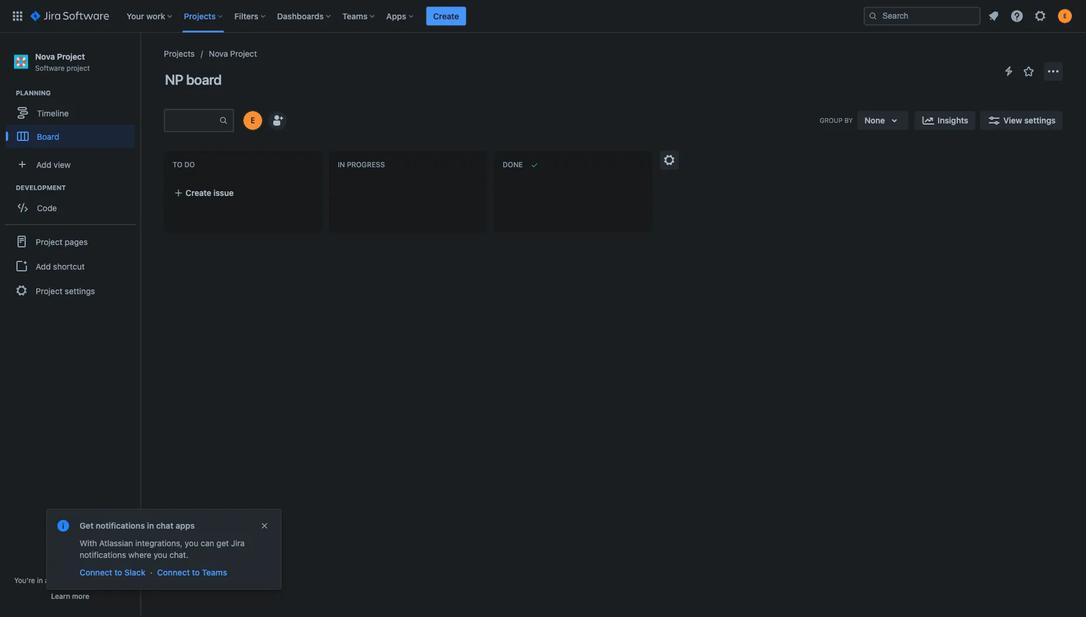 Task type: describe. For each thing, give the bounding box(es) containing it.
add people image
[[271, 114, 285, 128]]

Search this board text field
[[165, 110, 219, 131]]

view settings button
[[981, 111, 1063, 130]]

group containing project pages
[[5, 224, 136, 308]]

board link
[[6, 125, 135, 148]]

teams inside button
[[202, 568, 227, 578]]

nova for nova project
[[209, 49, 228, 59]]

can
[[201, 539, 214, 549]]

insights button
[[915, 111, 976, 130]]

nova project software project
[[35, 52, 90, 72]]

apps button
[[383, 7, 418, 25]]

do
[[184, 161, 195, 169]]

primary element
[[7, 0, 864, 32]]

teams button
[[339, 7, 380, 25]]

get
[[217, 539, 229, 549]]

slack
[[124, 568, 146, 578]]

project pages
[[36, 237, 88, 247]]

team-
[[51, 577, 71, 585]]

get
[[80, 521, 94, 531]]

project inside nova project software project
[[57, 52, 85, 61]]

connect to teams button
[[156, 566, 228, 580]]

nova project
[[209, 49, 257, 59]]

project down filters
[[230, 49, 257, 59]]

project inside nova project software project
[[67, 64, 90, 72]]

notifications inside the 'with atlassian integrations, you can get jira notifications where you chat.'
[[80, 551, 126, 560]]

your profile and settings image
[[1059, 9, 1073, 23]]

to do
[[173, 161, 195, 169]]

project down add shortcut
[[36, 286, 63, 296]]

projects for "projects" dropdown button
[[184, 11, 216, 21]]

create issue button
[[167, 183, 319, 204]]

code
[[37, 203, 57, 213]]

Search field
[[864, 7, 981, 25]]

projects for projects link
[[164, 49, 195, 59]]

1 horizontal spatial project
[[103, 577, 126, 585]]

1 horizontal spatial you
[[185, 539, 199, 549]]

star np board image
[[1022, 64, 1036, 78]]

dashboards button
[[274, 7, 336, 25]]

progress
[[347, 161, 385, 169]]

project settings
[[36, 286, 95, 296]]

view
[[54, 160, 71, 169]]

in
[[338, 161, 345, 169]]

in progress
[[338, 161, 385, 169]]

settings for project settings
[[65, 286, 95, 296]]

sidebar navigation image
[[128, 47, 153, 70]]

group by
[[820, 117, 853, 124]]

insights image
[[922, 114, 936, 128]]

planning
[[16, 89, 51, 97]]

projects link
[[164, 47, 195, 61]]

add view button
[[7, 153, 134, 176]]

dismiss image
[[260, 522, 269, 531]]

shortcut
[[53, 262, 85, 271]]

filters
[[235, 11, 259, 21]]

apps
[[176, 521, 195, 531]]

done
[[503, 161, 523, 169]]

managed
[[71, 577, 101, 585]]

issue
[[214, 188, 234, 198]]

connect to slack
[[80, 568, 146, 578]]

development
[[16, 184, 66, 192]]

group
[[820, 117, 843, 124]]

atlassian
[[99, 539, 133, 549]]

integrations,
[[135, 539, 183, 549]]

view
[[1004, 116, 1023, 125]]

connect for connect to slack
[[80, 568, 112, 578]]

nova for nova project software project
[[35, 52, 55, 61]]

notifications image
[[987, 9, 1001, 23]]

board
[[37, 132, 59, 141]]

np board
[[165, 71, 222, 88]]

chat
[[156, 521, 174, 531]]

teams inside dropdown button
[[343, 11, 368, 21]]

none
[[865, 116, 886, 125]]



Task type: locate. For each thing, give the bounding box(es) containing it.
dashboards
[[277, 11, 324, 21]]

1 vertical spatial create
[[186, 188, 211, 198]]

connect down chat.
[[157, 568, 190, 578]]

info image
[[56, 519, 70, 533]]

1 connect from the left
[[80, 568, 112, 578]]

0 vertical spatial projects
[[184, 11, 216, 21]]

create button
[[426, 7, 466, 25]]

development image
[[2, 181, 16, 195]]

with
[[80, 539, 97, 549]]

create for create issue
[[186, 188, 211, 198]]

create issue
[[186, 188, 234, 198]]

eloisefrancis23 image
[[244, 111, 262, 130]]

connect
[[80, 568, 112, 578], [157, 568, 190, 578]]

notifications
[[96, 521, 145, 531], [80, 551, 126, 560]]

to
[[115, 568, 122, 578], [192, 568, 200, 578]]

add left shortcut
[[36, 262, 51, 271]]

0 vertical spatial project
[[67, 64, 90, 72]]

to for teams
[[192, 568, 200, 578]]

board
[[186, 71, 222, 88]]

project
[[67, 64, 90, 72], [103, 577, 126, 585]]

add for add shortcut
[[36, 262, 51, 271]]

1 horizontal spatial nova
[[209, 49, 228, 59]]

alert
[[47, 510, 281, 590]]

project pages link
[[5, 229, 136, 255]]

add left view
[[36, 160, 51, 169]]

connect for connect to teams
[[157, 568, 190, 578]]

connect inside button
[[80, 568, 112, 578]]

planning group
[[6, 89, 140, 152]]

connect inside button
[[157, 568, 190, 578]]

0 vertical spatial add
[[36, 160, 51, 169]]

project right software
[[67, 64, 90, 72]]

apps
[[387, 11, 407, 21]]

banner containing your work
[[0, 0, 1087, 33]]

0 horizontal spatial to
[[115, 568, 122, 578]]

1 vertical spatial in
[[37, 577, 43, 585]]

view settings
[[1004, 116, 1056, 125]]

create right "apps" 'dropdown button'
[[434, 11, 459, 21]]

1 horizontal spatial teams
[[343, 11, 368, 21]]

create inside create button
[[434, 11, 459, 21]]

add shortcut
[[36, 262, 85, 271]]

project
[[230, 49, 257, 59], [57, 52, 85, 61], [36, 237, 63, 247], [36, 286, 63, 296]]

0 vertical spatial in
[[147, 521, 154, 531]]

project up add shortcut
[[36, 237, 63, 247]]

settings inside the project settings link
[[65, 286, 95, 296]]

notifications down atlassian
[[80, 551, 126, 560]]

projects up projects link
[[184, 11, 216, 21]]

you down integrations,
[[154, 551, 167, 560]]

0 horizontal spatial in
[[37, 577, 43, 585]]

nova inside nova project software project
[[35, 52, 55, 61]]

more
[[72, 593, 89, 601]]

0 vertical spatial teams
[[343, 11, 368, 21]]

none button
[[858, 111, 909, 130]]

create inside create issue button
[[186, 188, 211, 198]]

your work
[[127, 11, 165, 21]]

create for create
[[434, 11, 459, 21]]

code link
[[6, 196, 135, 220]]

you're
[[14, 577, 35, 585]]

your work button
[[123, 7, 177, 25]]

software
[[35, 64, 65, 72]]

0 vertical spatial create
[[434, 11, 459, 21]]

settings
[[1025, 116, 1056, 125], [65, 286, 95, 296]]

projects up np
[[164, 49, 195, 59]]

settings right 'view'
[[1025, 116, 1056, 125]]

banner
[[0, 0, 1087, 33]]

jira
[[231, 539, 245, 549]]

nova up software
[[35, 52, 55, 61]]

add inside add shortcut button
[[36, 262, 51, 271]]

create left issue
[[186, 188, 211, 198]]

connect to slack button
[[78, 566, 147, 580]]

group
[[5, 224, 136, 308]]

get notifications in chat apps
[[80, 521, 195, 531]]

connect up the more
[[80, 568, 112, 578]]

0 horizontal spatial teams
[[202, 568, 227, 578]]

your
[[127, 11, 144, 21]]

1 vertical spatial teams
[[202, 568, 227, 578]]

1 vertical spatial notifications
[[80, 551, 126, 560]]

search image
[[869, 11, 878, 21]]

learn
[[51, 593, 70, 601]]

appswitcher icon image
[[11, 9, 25, 23]]

0 horizontal spatial you
[[154, 551, 167, 560]]

add inside add view dropdown button
[[36, 160, 51, 169]]

1 vertical spatial you
[[154, 551, 167, 560]]

by
[[845, 117, 853, 124]]

you're in a team-managed project
[[14, 577, 126, 585]]

add shortcut button
[[5, 255, 136, 278]]

np
[[165, 71, 183, 88]]

work
[[146, 11, 165, 21]]

settings image
[[1034, 9, 1048, 23]]

more image
[[1047, 64, 1061, 78]]

nova
[[209, 49, 228, 59], [35, 52, 55, 61]]

projects inside dropdown button
[[184, 11, 216, 21]]

create
[[434, 11, 459, 21], [186, 188, 211, 198]]

pages
[[65, 237, 88, 247]]

0 vertical spatial you
[[185, 539, 199, 549]]

timeline
[[37, 108, 69, 118]]

project settings link
[[5, 278, 136, 304]]

projects button
[[180, 7, 228, 25]]

settings for view settings
[[1025, 116, 1056, 125]]

1 horizontal spatial settings
[[1025, 116, 1056, 125]]

add view
[[36, 160, 71, 169]]

with atlassian integrations, you can get jira notifications where you chat.
[[80, 539, 245, 560]]

1 to from the left
[[115, 568, 122, 578]]

projects
[[184, 11, 216, 21], [164, 49, 195, 59]]

teams down can
[[202, 568, 227, 578]]

you left can
[[185, 539, 199, 549]]

1 vertical spatial projects
[[164, 49, 195, 59]]

1 horizontal spatial in
[[147, 521, 154, 531]]

in left chat
[[147, 521, 154, 531]]

development group
[[6, 183, 140, 223]]

to
[[173, 161, 183, 169]]

project up software
[[57, 52, 85, 61]]

planning image
[[2, 86, 16, 100]]

nova up board
[[209, 49, 228, 59]]

to for slack
[[115, 568, 122, 578]]

you
[[185, 539, 199, 549], [154, 551, 167, 560]]

settings inside the view settings 'button'
[[1025, 116, 1056, 125]]

0 horizontal spatial connect
[[80, 568, 112, 578]]

automations menu button icon image
[[1002, 64, 1017, 78]]

1 horizontal spatial connect
[[157, 568, 190, 578]]

a
[[45, 577, 49, 585]]

alert containing get notifications in chat apps
[[47, 510, 281, 590]]

to inside button
[[115, 568, 122, 578]]

connect to teams
[[157, 568, 227, 578]]

where
[[128, 551, 151, 560]]

0 horizontal spatial project
[[67, 64, 90, 72]]

0 horizontal spatial settings
[[65, 286, 95, 296]]

1 vertical spatial project
[[103, 577, 126, 585]]

1 vertical spatial settings
[[65, 286, 95, 296]]

configure board image
[[663, 153, 677, 167]]

2 to from the left
[[192, 568, 200, 578]]

nova project link
[[209, 47, 257, 61]]

chat.
[[170, 551, 188, 560]]

help image
[[1011, 9, 1025, 23]]

0 horizontal spatial create
[[186, 188, 211, 198]]

0 vertical spatial notifications
[[96, 521, 145, 531]]

insights
[[938, 116, 969, 125]]

0 vertical spatial settings
[[1025, 116, 1056, 125]]

1 horizontal spatial create
[[434, 11, 459, 21]]

timeline link
[[6, 101, 135, 125]]

add for add view
[[36, 160, 51, 169]]

jira software image
[[30, 9, 109, 23], [30, 9, 109, 23]]

notifications up atlassian
[[96, 521, 145, 531]]

in left a
[[37, 577, 43, 585]]

filters button
[[231, 7, 270, 25]]

1 vertical spatial add
[[36, 262, 51, 271]]

project right managed
[[103, 577, 126, 585]]

0 horizontal spatial nova
[[35, 52, 55, 61]]

2 connect from the left
[[157, 568, 190, 578]]

settings down add shortcut button
[[65, 286, 95, 296]]

teams
[[343, 11, 368, 21], [202, 568, 227, 578]]

in
[[147, 521, 154, 531], [37, 577, 43, 585]]

learn more
[[51, 593, 89, 601]]

to inside button
[[192, 568, 200, 578]]

1 horizontal spatial to
[[192, 568, 200, 578]]

learn more button
[[51, 592, 89, 601]]

teams left apps
[[343, 11, 368, 21]]

add
[[36, 160, 51, 169], [36, 262, 51, 271]]



Task type: vqa. For each thing, say whether or not it's contained in the screenshot.
The View All Filters
no



